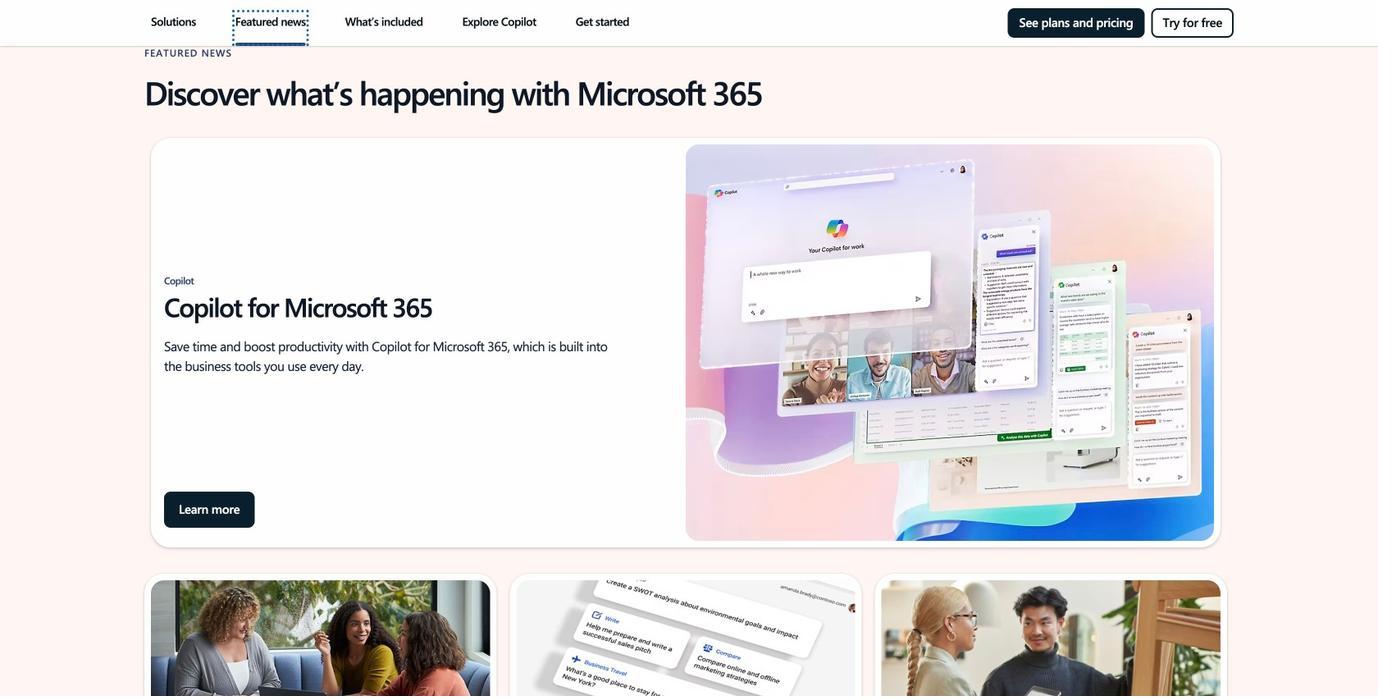 Task type: vqa. For each thing, say whether or not it's contained in the screenshot.
on to the middle
no



Task type: locate. For each thing, give the bounding box(es) containing it.
an image of a microsoft 365 copilot's multiple windows open. image
[[686, 144, 1215, 541]]

in-page quick links element
[[76, 0, 1303, 46]]

window for bing is open with sample info in dialog boxes image
[[517, 580, 856, 696]]



Task type: describe. For each thing, give the bounding box(es) containing it.
two persons discussing with one person holding a tablet image
[[882, 580, 1221, 696]]

featured news image
[[235, 43, 306, 46]]

three people in a conversation at a table with computers image
[[151, 580, 490, 696]]



